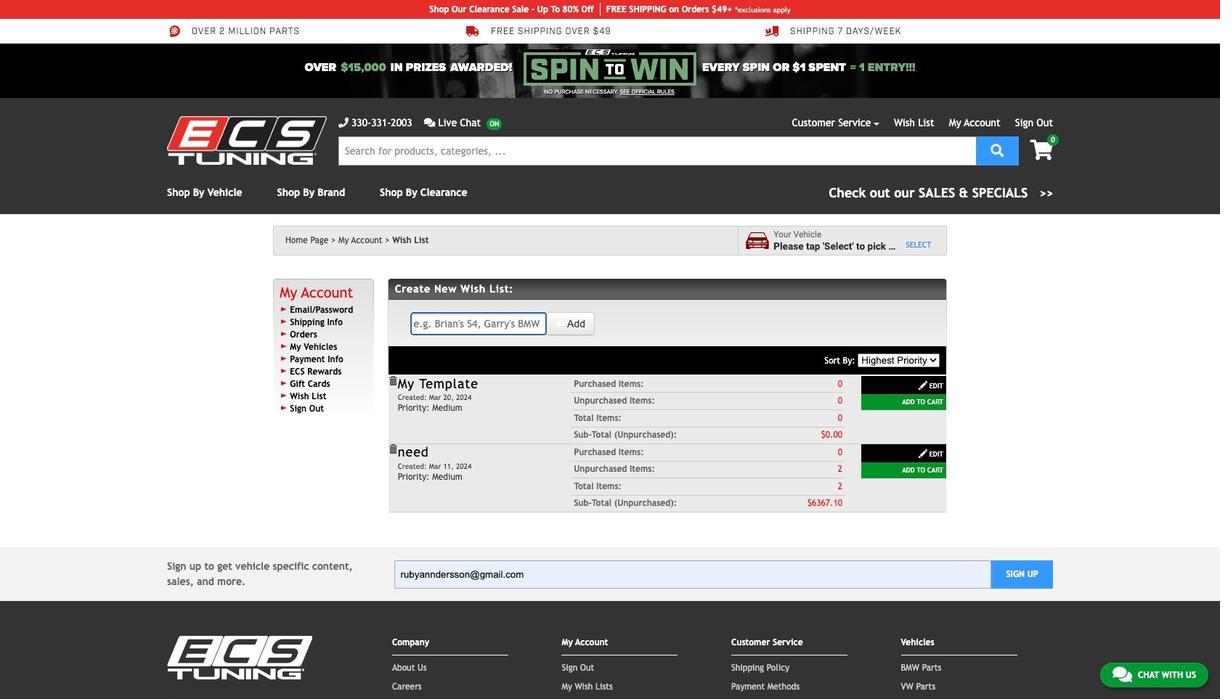 Task type: vqa. For each thing, say whether or not it's contained in the screenshot.
during
no



Task type: describe. For each thing, give the bounding box(es) containing it.
delete image for rightmost white icon
[[388, 445, 398, 455]]

1 ecs tuning image from the top
[[167, 116, 327, 165]]

phone image
[[339, 118, 349, 128]]

2 ecs tuning image from the top
[[167, 637, 312, 680]]

0 vertical spatial comments image
[[424, 118, 435, 128]]

white image
[[918, 381, 928, 391]]

e.g. Brian's S4, Garry's BMW E92...etc text field
[[410, 312, 547, 336]]



Task type: locate. For each thing, give the bounding box(es) containing it.
comments image
[[424, 118, 435, 128], [1113, 666, 1132, 684]]

Search text field
[[339, 137, 976, 166]]

ecs tuning 'spin to win' contest logo image
[[524, 49, 697, 86]]

1 vertical spatial delete image
[[388, 445, 398, 455]]

0 horizontal spatial white image
[[555, 320, 565, 330]]

delete image for white image
[[388, 376, 398, 386]]

0 vertical spatial white image
[[555, 320, 565, 330]]

1 delete image from the top
[[388, 376, 398, 386]]

1 vertical spatial comments image
[[1113, 666, 1132, 684]]

2 delete image from the top
[[388, 445, 398, 455]]

search image
[[991, 143, 1004, 157]]

0 vertical spatial delete image
[[388, 376, 398, 386]]

1 vertical spatial white image
[[918, 449, 928, 459]]

ecs tuning image
[[167, 116, 327, 165], [167, 637, 312, 680]]

1 horizontal spatial comments image
[[1113, 666, 1132, 684]]

Email email field
[[394, 561, 992, 589]]

delete image
[[388, 376, 398, 386], [388, 445, 398, 455]]

0 vertical spatial ecs tuning image
[[167, 116, 327, 165]]

0 horizontal spatial comments image
[[424, 118, 435, 128]]

shopping cart image
[[1030, 140, 1053, 161]]

1 vertical spatial ecs tuning image
[[167, 637, 312, 680]]

white image
[[555, 320, 565, 330], [918, 449, 928, 459]]

1 horizontal spatial white image
[[918, 449, 928, 459]]



